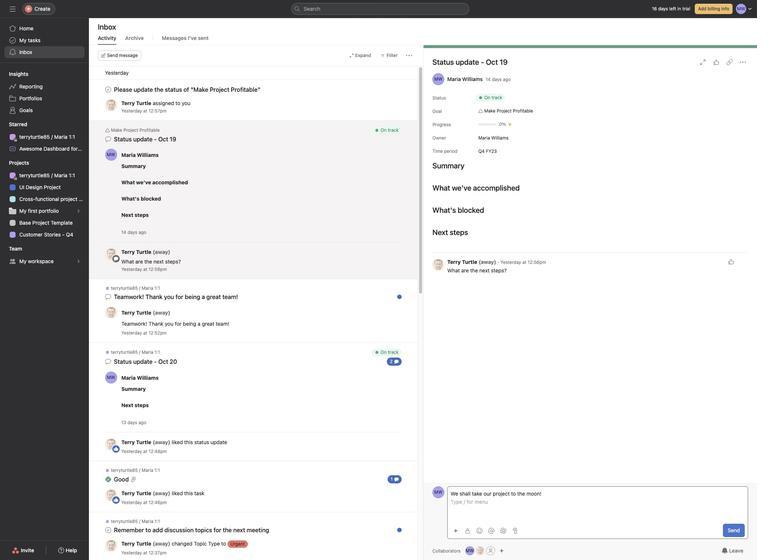 Task type: describe. For each thing, give the bounding box(es) containing it.
track for update
[[388, 350, 399, 356]]

what's blocked
[[433, 206, 484, 215]]

next meeting
[[233, 528, 269, 534]]

12:56pm inside terry turtle (away) · yesterday at 12:56pm
[[528, 260, 546, 265]]

remember to add discussion topics for the next meeting
[[114, 528, 269, 534]]

add
[[153, 528, 163, 534]]

19
[[500, 58, 508, 66]]

leave button
[[717, 545, 749, 558]]

terry for terry turtle (away) changed topic type to urgent yesterday at 12:37pm
[[121, 541, 135, 548]]

days for 14 days ago
[[128, 230, 137, 235]]

maria up add
[[142, 519, 153, 525]]

terry turtle link down remember
[[121, 541, 151, 548]]

update for status
[[134, 86, 153, 93]]

you for great team!
[[164, 294, 174, 301]]

send message button
[[98, 50, 141, 61]]

tt button down remember
[[105, 541, 117, 552]]

days for 16 days left in trial
[[659, 6, 668, 11]]

0 horizontal spatial 14
[[121, 230, 126, 235]]

0 vertical spatial maria williams
[[479, 135, 509, 141]]

yesterday inside teamwork! thank you for being a great team! yesterday at 12:52pm
[[121, 331, 142, 336]]

liked for liked this task
[[172, 491, 183, 497]]

activity link
[[98, 35, 116, 45]]

more actions image
[[370, 129, 376, 135]]

the inside edit comment document
[[518, 491, 525, 498]]

home link
[[4, 23, 85, 34]]

the up urgent
[[223, 528, 232, 534]]

14 inside maria williams 14 days ago
[[486, 77, 491, 82]]

goals link
[[4, 105, 85, 116]]

base project template
[[19, 220, 73, 226]]

formatting image
[[465, 528, 471, 534]]

workspace
[[28, 258, 54, 265]]

projects button
[[0, 159, 29, 167]]

discussion
[[165, 528, 194, 534]]

edit comment document
[[448, 490, 748, 520]]

dashboard
[[44, 146, 70, 152]]

maria down 'status update - oct 20'
[[121, 375, 136, 381]]

for right topics
[[214, 528, 221, 534]]

goals
[[19, 107, 33, 113]]

at inside the terry turtle (away) liked this task yesterday at 12:46pm
[[143, 501, 147, 506]]

at inside teamwork! thank you for being a great team! yesterday at 12:52pm
[[143, 331, 147, 336]]

yesterday inside terry turtle (away) · yesterday at 12:56pm
[[501, 260, 521, 265]]

1 vertical spatial 0 likes. click to like this task image
[[729, 259, 734, 265]]

for inside starred element
[[71, 146, 78, 152]]

williams down 0%
[[491, 135, 509, 141]]

13 days ago
[[121, 420, 146, 426]]

0 horizontal spatial status
[[165, 86, 182, 93]]

12:52pm
[[149, 331, 167, 336]]

terryturtle85 / maria 1:1 inside starred element
[[19, 134, 75, 140]]

ago for steps?
[[139, 230, 146, 235]]

1 next from the top
[[121, 212, 133, 218]]

profitable inside make project profitable link
[[513, 108, 533, 114]]

- for oct 20
[[154, 359, 157, 366]]

0 vertical spatial on track
[[485, 95, 503, 100]]

1 horizontal spatial more actions image
[[406, 53, 412, 59]]

project inside 'link'
[[61, 196, 77, 202]]

filter button
[[378, 50, 401, 61]]

search list box
[[291, 3, 469, 15]]

terryturtle85 / maria 1:1 link for design
[[4, 170, 85, 182]]

blocked
[[141, 196, 161, 202]]

0%
[[499, 122, 506, 127]]

portfolios
[[19, 95, 42, 102]]

tt button down good
[[105, 490, 117, 502]]

expand button
[[346, 50, 375, 61]]

terry for terry turtle (away) liked this task yesterday at 12:46pm
[[121, 491, 135, 497]]

emoji image
[[477, 528, 483, 534]]

williams down status update - oct 19
[[462, 76, 483, 82]]

archive link
[[125, 35, 144, 45]]

tt button right "see details, my workspace" image
[[105, 248, 117, 260]]

add to bookmarks image for more actions icon
[[382, 129, 388, 135]]

2
[[390, 359, 393, 365]]

activity
[[98, 35, 116, 41]]

terry turtle assigned to you yesterday at 12:57pm
[[121, 100, 190, 114]]

terry for terry turtle (away) liked this status update yesterday at 12:48pm
[[121, 440, 135, 446]]

info
[[722, 6, 730, 11]]

functional
[[35, 196, 59, 202]]

teamwork! for teamwork! thank you for being a great team! yesterday at 12:52pm
[[121, 321, 147, 327]]

invite
[[21, 548, 34, 554]]

add to bookmarks image for more actions image to the left
[[382, 352, 388, 358]]

terry for terry turtle assigned to you yesterday at 12:57pm
[[121, 100, 135, 106]]

0 horizontal spatial more actions image
[[370, 352, 376, 358]]

teamwork! for teamwork! thank you for being a great team!
[[114, 294, 144, 301]]

terry turtle link up what are the next steps?
[[447, 259, 477, 265]]

leave
[[729, 548, 744, 555]]

maria down status update - oct 19
[[121, 152, 136, 158]]

status for status update - oct 19
[[433, 58, 454, 66]]

status for status update - oct 20
[[114, 359, 132, 366]]

status for status update - oct 19
[[114, 136, 132, 143]]

oct
[[486, 58, 498, 66]]

starred button
[[0, 121, 27, 128]]

what we've accomplished
[[433, 184, 520, 192]]

teamwork! thank you for being a great team!
[[114, 294, 238, 301]]

what's blocked
[[121, 196, 161, 202]]

16
[[652, 6, 657, 11]]

(away) for yesterday at 12:46pm
[[153, 491, 170, 497]]

yesterday inside terry turtle (away) what are the next steps? yesterday at 12:56pm
[[121, 267, 142, 272]]

maria williams link for steps?
[[121, 152, 159, 158]]

1 horizontal spatial next
[[480, 268, 490, 274]]

of
[[184, 86, 189, 93]]

the down terry turtle (away) · yesterday at 12:56pm
[[470, 268, 478, 274]]

time period
[[433, 149, 458, 154]]

terryturtle85 inside starred element
[[19, 134, 50, 140]]

tt button left "terry turtle (away)"
[[105, 307, 117, 319]]

messages
[[162, 35, 187, 41]]

yesterday inside the terry turtle (away) liked this task yesterday at 12:46pm
[[121, 501, 142, 506]]

inbox link
[[4, 46, 85, 58]]

terryturtle85 / maria 1:1 for remember to add discussion topics for the next meeting
[[111, 519, 160, 525]]

1 vertical spatial make project profitable
[[111, 128, 160, 133]]

you for great
[[165, 321, 174, 327]]

remember
[[114, 528, 144, 534]]

/ for remember to add discussion topics for the next meeting
[[139, 519, 140, 525]]

projects element
[[0, 156, 89, 242]]

/ inside projects element
[[51, 172, 53, 179]]

1:1 inside starred element
[[69, 134, 75, 140]]

summary for steps?
[[121, 163, 146, 169]]

what inside terry turtle (away) what are the next steps? yesterday at 12:56pm
[[121, 259, 134, 265]]

tt button up good
[[105, 439, 117, 451]]

plan
[[79, 196, 89, 202]]

yesterday inside terry turtle (away) liked this status update yesterday at 12:48pm
[[121, 449, 142, 455]]

team button
[[0, 245, 22, 253]]

filter
[[387, 53, 398, 58]]

terry turtle link down 'please'
[[121, 100, 151, 106]]

0 vertical spatial maria williams link
[[447, 76, 483, 82]]

update for oct 20
[[133, 359, 153, 366]]

we've
[[136, 179, 151, 186]]

insert an object image
[[454, 529, 458, 534]]

messages i've sent
[[162, 35, 209, 41]]

maria up "terry turtle (away)"
[[142, 286, 153, 291]]

status update - oct 19
[[433, 58, 508, 66]]

liked for liked this status update
[[172, 440, 183, 446]]

what's
[[121, 196, 140, 202]]

at mention image
[[489, 528, 495, 534]]

project up status update - oct 19
[[123, 128, 138, 133]]

to left add
[[146, 528, 151, 534]]

awesome dashboard for new project link
[[4, 143, 108, 155]]

new
[[79, 146, 90, 152]]

·
[[498, 259, 499, 265]]

1 horizontal spatial steps?
[[491, 268, 507, 274]]

maria williams for steps?
[[121, 152, 159, 158]]

reporting
[[19, 83, 43, 90]]

at inside terry turtle (away) what are the next steps? yesterday at 12:56pm
[[143, 267, 147, 272]]

maria williams for yesterday
[[121, 375, 159, 381]]

what for what are the next steps?
[[447, 268, 460, 274]]

collaborators
[[433, 549, 461, 554]]

what for what we've accomplished
[[121, 179, 135, 186]]

first
[[28, 208, 37, 214]]

we shall take our project to the moon!
[[451, 491, 542, 498]]

topics
[[195, 528, 212, 534]]

1 next steps from the top
[[121, 212, 149, 218]]

teams element
[[0, 242, 89, 269]]

assigned
[[153, 100, 174, 106]]

1 archive notification image from the top
[[394, 129, 399, 135]]

1 vertical spatial more actions image
[[740, 59, 746, 65]]

/ for good
[[139, 468, 140, 474]]

attach a file or paste an image image
[[512, 528, 518, 534]]

design
[[26, 184, 42, 191]]

12:56pm inside terry turtle (away) what are the next steps? yesterday at 12:56pm
[[149, 267, 167, 272]]

1:1 for remember to add discussion topics for the next meeting
[[155, 519, 160, 525]]

status for status
[[433, 95, 446, 101]]

oct 20
[[158, 359, 177, 366]]

(away) for yesterday at 12:56pm
[[153, 249, 170, 255]]

2 archive notification image from the top
[[394, 288, 399, 294]]

search
[[304, 6, 320, 12]]

0 vertical spatial on
[[485, 95, 491, 100]]

my for my first portfolio
[[19, 208, 27, 214]]

terry turtle link down '13 days ago'
[[121, 440, 151, 446]]

status update - oct 20
[[114, 359, 177, 366]]

maria inside starred element
[[54, 134, 67, 140]]

insights element
[[0, 67, 89, 118]]

days for 13 days ago
[[128, 420, 137, 426]]

my for my tasks
[[19, 37, 27, 43]]

terry for terry turtle (away) · yesterday at 12:56pm
[[447, 259, 461, 265]]

my for my workspace
[[19, 258, 27, 265]]

the up assigned
[[155, 86, 163, 93]]

on for update
[[381, 350, 387, 356]]

0 vertical spatial make project profitable
[[485, 108, 533, 114]]

great
[[202, 321, 214, 327]]

on track for next
[[381, 128, 399, 133]]

great team!
[[206, 294, 238, 301]]

ui
[[19, 184, 24, 191]]

terry turtle (away) changed topic type to urgent yesterday at 12:37pm
[[121, 541, 245, 556]]

for up teamwork! thank you for being a great team! yesterday at 12:52pm
[[176, 294, 183, 301]]

williams down status update - oct 19
[[137, 152, 159, 158]]

maria inside projects element
[[54, 172, 67, 179]]

oct 19
[[158, 136, 176, 143]]

being for great team!
[[185, 294, 200, 301]]

topic
[[194, 541, 207, 548]]

- for q4
[[62, 232, 65, 238]]

turtle for terry turtle (away) changed topic type to urgent yesterday at 12:37pm
[[136, 541, 151, 548]]

1 horizontal spatial make
[[485, 108, 496, 114]]

template
[[51, 220, 73, 226]]

a for great
[[198, 321, 201, 327]]

maria down '12:48pm'
[[142, 468, 153, 474]]

terryturtle85 inside projects element
[[19, 172, 50, 179]]

(away) for yesterday at 12:37pm
[[153, 541, 170, 548]]

the inside terry turtle (away) what are the next steps? yesterday at 12:56pm
[[144, 259, 152, 265]]

our
[[484, 491, 492, 498]]

williams down 'status update - oct 20'
[[137, 375, 159, 381]]

archive notifications image
[[394, 470, 399, 476]]

terry turtle (away) what are the next steps? yesterday at 12:56pm
[[121, 249, 181, 272]]

next steps
[[433, 228, 468, 237]]

base
[[19, 220, 31, 226]]

leftcount image for 1
[[394, 478, 399, 482]]

2 next steps from the top
[[121, 403, 149, 409]]

archive
[[125, 35, 144, 41]]



Task type: vqa. For each thing, say whether or not it's contained in the screenshot.
topmost Steps?
yes



Task type: locate. For each thing, give the bounding box(es) containing it.
1 vertical spatial status
[[194, 440, 209, 446]]

1:1 down '12:48pm'
[[155, 468, 160, 474]]

message
[[119, 53, 138, 58]]

1 vertical spatial project
[[493, 491, 510, 498]]

accomplished
[[152, 179, 188, 186]]

messages i've sent link
[[162, 35, 209, 45]]

0 horizontal spatial next
[[154, 259, 164, 265]]

my left first
[[19, 208, 27, 214]]

/ for on track
[[139, 350, 140, 356]]

2 this from the top
[[184, 491, 193, 497]]

2 terryturtle85 / maria 1:1 link from the top
[[4, 170, 85, 182]]

teamwork! inside teamwork! thank you for being a great team! yesterday at 12:52pm
[[121, 321, 147, 327]]

my first portfolio
[[19, 208, 59, 214]]

i've
[[188, 35, 197, 41]]

inbox down my tasks
[[19, 49, 32, 55]]

steps up '13 days ago'
[[135, 403, 149, 409]]

1 horizontal spatial q4
[[479, 148, 485, 154]]

you inside teamwork! thank you for being a great team! yesterday at 12:52pm
[[165, 321, 174, 327]]

next steps down what's
[[121, 212, 149, 218]]

summary down 'status update - oct 20'
[[121, 386, 146, 393]]

0 vertical spatial q4
[[479, 148, 485, 154]]

terryturtle85 up good
[[111, 468, 138, 474]]

2 next from the top
[[121, 403, 133, 409]]

0 horizontal spatial profitable
[[140, 128, 160, 133]]

for inside teamwork! thank you for being a great team! yesterday at 12:52pm
[[175, 321, 182, 327]]

turtle for terry turtle (away) what are the next steps? yesterday at 12:56pm
[[136, 249, 151, 255]]

0 vertical spatial add to bookmarks image
[[382, 129, 388, 135]]

terryturtle85 for remember to add discussion topics for the next meeting
[[111, 519, 138, 525]]

1 horizontal spatial are
[[461, 268, 469, 274]]

0 vertical spatial status
[[165, 86, 182, 93]]

help
[[66, 548, 77, 554]]

- for oct
[[481, 58, 484, 66]]

next steps
[[121, 212, 149, 218], [121, 403, 149, 409]]

/ up "terry turtle (away)"
[[139, 286, 140, 291]]

3 my from the top
[[19, 258, 27, 265]]

the left moon!
[[518, 491, 525, 498]]

1 horizontal spatial profitable
[[513, 108, 533, 114]]

to inside "terry turtle (away) changed topic type to urgent yesterday at 12:37pm"
[[221, 541, 226, 548]]

what for what we've accomplished
[[433, 184, 450, 192]]

q4 inside projects element
[[66, 232, 73, 238]]

/ up the terry turtle (away) liked this task yesterday at 12:46pm
[[139, 468, 140, 474]]

yesterday inside "terry turtle (away) changed topic type to urgent yesterday at 12:37pm"
[[121, 551, 142, 556]]

a
[[202, 294, 205, 301], [198, 321, 201, 327]]

update for oct 19
[[133, 136, 153, 143]]

next steps up '13 days ago'
[[121, 403, 149, 409]]

my inside teams element
[[19, 258, 27, 265]]

0 vertical spatial teamwork!
[[114, 294, 144, 301]]

0 horizontal spatial 0 likes. click to like this task image
[[714, 59, 720, 65]]

0 horizontal spatial steps?
[[165, 259, 181, 265]]

1 vertical spatial make
[[111, 128, 122, 133]]

1 vertical spatial this
[[184, 491, 193, 497]]

add to bookmarks image right more actions icon
[[382, 129, 388, 135]]

see details, my first portfolio image
[[76, 209, 81, 214]]

turtle inside terry turtle assigned to you yesterday at 12:57pm
[[136, 100, 151, 106]]

thank
[[146, 294, 163, 301], [149, 321, 163, 327]]

turtle for terry turtle (away)
[[136, 310, 151, 316]]

maria williams down status update - oct 19
[[121, 152, 159, 158]]

summary for yesterday
[[121, 386, 146, 393]]

customer stories - q4 link
[[4, 229, 85, 241]]

q4 fy23
[[479, 148, 497, 154]]

0 vertical spatial 14
[[486, 77, 491, 82]]

tt button down the emoji icon
[[476, 547, 485, 556]]

you inside terry turtle assigned to you yesterday at 12:57pm
[[182, 100, 190, 106]]

tt button
[[105, 99, 117, 111], [105, 248, 117, 260], [433, 259, 445, 271], [105, 307, 117, 319], [105, 439, 117, 451], [105, 490, 117, 502], [105, 541, 117, 552], [476, 547, 485, 556]]

terry for terry turtle (away)
[[121, 310, 135, 316]]

1 vertical spatial thank
[[149, 321, 163, 327]]

maria williams link for yesterday
[[121, 375, 159, 381]]

status inside terry turtle (away) liked this status update yesterday at 12:48pm
[[194, 440, 209, 446]]

leftcount image right 2
[[394, 360, 399, 364]]

cross-
[[19, 196, 35, 202]]

are
[[135, 259, 143, 265], [461, 268, 469, 274]]

reporting link
[[4, 81, 85, 93]]

/ up remember
[[139, 519, 140, 525]]

customer stories - q4
[[19, 232, 73, 238]]

terryturtle85 for good
[[111, 468, 138, 474]]

stories
[[44, 232, 61, 238]]

1:1 up teamwork! thank you for being a great team! at the left
[[155, 286, 160, 291]]

0 vertical spatial next
[[121, 212, 133, 218]]

0 vertical spatial make
[[485, 108, 496, 114]]

to inside terry turtle assigned to you yesterday at 12:57pm
[[176, 100, 180, 106]]

0 horizontal spatial q4
[[66, 232, 73, 238]]

thank inside teamwork! thank you for being a great team! yesterday at 12:52pm
[[149, 321, 163, 327]]

1 steps from the top
[[135, 212, 149, 218]]

1 vertical spatial add to bookmarks image
[[382, 352, 388, 358]]

days right 16
[[659, 6, 668, 11]]

1:1 inside projects element
[[69, 172, 75, 179]]

send up leave
[[728, 528, 740, 534]]

days right 13
[[128, 420, 137, 426]]

take
[[472, 491, 482, 498]]

2 vertical spatial maria williams link
[[121, 375, 159, 381]]

project up cross-functional project plan
[[44, 184, 61, 191]]

terryturtle85 / maria 1:1 up 'awesome dashboard for new project' link
[[19, 134, 75, 140]]

status
[[165, 86, 182, 93], [194, 440, 209, 446]]

send for send
[[728, 528, 740, 534]]

my workspace
[[19, 258, 54, 265]]

leftcount image
[[394, 360, 399, 364], [394, 478, 399, 482]]

turtle up 12:37pm
[[136, 541, 151, 548]]

0 vertical spatial you
[[182, 100, 190, 106]]

on for next
[[381, 128, 387, 133]]

my first portfolio link
[[4, 205, 85, 217]]

add billing info button
[[695, 4, 733, 14]]

terry turtle (away) · yesterday at 12:56pm
[[447, 259, 546, 265]]

0 vertical spatial archive notification image
[[394, 129, 399, 135]]

update for oct
[[456, 58, 479, 66]]

maria williams up fy23
[[479, 135, 509, 141]]

1 leftcount image from the top
[[394, 360, 399, 364]]

days down what's
[[128, 230, 137, 235]]

tasks
[[28, 37, 41, 43]]

my inside projects element
[[19, 208, 27, 214]]

/ inside starred element
[[51, 134, 53, 140]]

1 vertical spatial maria williams
[[121, 152, 159, 158]]

0 vertical spatial track
[[492, 95, 503, 100]]

0 vertical spatial inbox
[[98, 23, 116, 31]]

days inside maria williams 14 days ago
[[492, 77, 502, 82]]

fy23
[[486, 148, 497, 154]]

1 vertical spatial next
[[480, 268, 490, 274]]

more actions image left archive notifications image
[[370, 352, 376, 358]]

1 horizontal spatial 0 likes. click to like this task image
[[729, 259, 734, 265]]

1 vertical spatial profitable
[[140, 128, 160, 133]]

we've accomplished
[[452, 184, 520, 192]]

2 vertical spatial on track
[[381, 350, 399, 356]]

1:1 for on track
[[155, 350, 160, 356]]

1 vertical spatial 14
[[121, 230, 126, 235]]

leftcount image right 1
[[394, 478, 399, 482]]

terryturtle85 / maria 1:1 link
[[4, 131, 85, 143], [4, 170, 85, 182]]

project up 0%
[[497, 108, 512, 114]]

1 vertical spatial liked
[[172, 491, 183, 497]]

1 vertical spatial track
[[388, 128, 399, 133]]

maria williams 14 days ago
[[447, 76, 511, 82]]

1 horizontal spatial 12:56pm
[[528, 260, 546, 265]]

track up 2
[[388, 350, 399, 356]]

turtle for terry turtle assigned to you yesterday at 12:57pm
[[136, 100, 151, 106]]

for
[[71, 146, 78, 152], [176, 294, 183, 301], [175, 321, 182, 327], [214, 528, 221, 534]]

1 vertical spatial terryturtle85 / maria 1:1 link
[[4, 170, 85, 182]]

yesterday inside terry turtle assigned to you yesterday at 12:57pm
[[121, 108, 142, 114]]

1 this from the top
[[184, 440, 193, 446]]

more actions image
[[406, 53, 412, 59], [740, 59, 746, 65], [370, 352, 376, 358]]

at inside terry turtle (away) liked this status update yesterday at 12:48pm
[[143, 449, 147, 455]]

(away) inside terry turtle (away) what are the next steps? yesterday at 12:56pm
[[153, 249, 170, 255]]

at inside "terry turtle (away) changed topic type to urgent yesterday at 12:37pm"
[[143, 551, 147, 556]]

-
[[481, 58, 484, 66], [154, 136, 157, 143], [62, 232, 65, 238], [154, 359, 157, 366]]

more actions image right copy link image
[[740, 59, 746, 65]]

for down teamwork! thank you for being a great team! at the left
[[175, 321, 182, 327]]

terry
[[121, 100, 135, 106], [121, 249, 135, 255], [447, 259, 461, 265], [121, 310, 135, 316], [121, 440, 135, 446], [121, 491, 135, 497], [121, 541, 135, 548]]

2 add to bookmarks image from the top
[[382, 352, 388, 358]]

0 vertical spatial project
[[61, 196, 77, 202]]

ago up terry turtle (away) what are the next steps? yesterday at 12:56pm
[[139, 230, 146, 235]]

terryturtle85 / maria 1:1 for teamwork! thank you for being a great team!
[[111, 286, 160, 291]]

/ for teamwork! thank you for being a great team!
[[139, 286, 140, 291]]

terryturtle85 / maria 1:1 for on track
[[111, 350, 160, 356]]

track for next
[[388, 128, 399, 133]]

terryturtle85 up 'status update - oct 20'
[[111, 350, 138, 356]]

what are the next steps?
[[447, 268, 507, 274]]

good
[[114, 477, 129, 483]]

copy link image
[[727, 59, 733, 65]]

mw
[[434, 76, 443, 82], [107, 152, 115, 158], [107, 375, 115, 381], [434, 490, 443, 496], [466, 549, 474, 554]]

1 horizontal spatial make project profitable
[[485, 108, 533, 114]]

on track right more actions icon
[[381, 128, 399, 133]]

a left great
[[198, 321, 201, 327]]

0 vertical spatial next steps
[[121, 212, 149, 218]]

send message
[[107, 53, 138, 58]]

0 likes. click to like this task image
[[714, 59, 720, 65], [729, 259, 734, 265]]

a inside teamwork! thank you for being a great team! yesterday at 12:52pm
[[198, 321, 201, 327]]

make project profitable up 0%
[[485, 108, 533, 114]]

1 vertical spatial on
[[381, 128, 387, 133]]

this inside the terry turtle (away) liked this task yesterday at 12:46pm
[[184, 491, 193, 497]]

ui design project
[[19, 184, 61, 191]]

- right stories
[[62, 232, 65, 238]]

terryturtle85 up "awesome"
[[19, 134, 50, 140]]

14 down oct at top
[[486, 77, 491, 82]]

1 vertical spatial q4
[[66, 232, 73, 238]]

please
[[114, 86, 132, 93]]

terry inside terry turtle assigned to you yesterday at 12:57pm
[[121, 100, 135, 106]]

maria up q4 fy23 at the right top of page
[[479, 135, 490, 141]]

13
[[121, 420, 126, 426]]

2 vertical spatial maria williams
[[121, 375, 159, 381]]

at
[[143, 108, 147, 114], [523, 260, 527, 265], [143, 267, 147, 272], [143, 331, 147, 336], [143, 449, 147, 455], [143, 501, 147, 506], [143, 551, 147, 556]]

1 vertical spatial you
[[164, 294, 174, 301]]

0 horizontal spatial make
[[111, 128, 122, 133]]

teamwork! up "terry turtle (away)"
[[114, 294, 144, 301]]

the
[[155, 86, 163, 93], [144, 259, 152, 265], [470, 268, 478, 274], [518, 491, 525, 498], [223, 528, 232, 534]]

1 vertical spatial archive notification image
[[394, 288, 399, 294]]

to right type
[[221, 541, 226, 548]]

0 horizontal spatial make project profitable
[[111, 128, 160, 133]]

/ up dashboard
[[51, 134, 53, 140]]

archive notification image
[[394, 129, 399, 135], [394, 288, 399, 294]]

0 horizontal spatial send
[[107, 53, 118, 58]]

0 horizontal spatial 12:56pm
[[149, 267, 167, 272]]

0 vertical spatial send
[[107, 53, 118, 58]]

summary
[[433, 162, 465, 170], [121, 163, 146, 169], [121, 386, 146, 393]]

track up make project profitable link
[[492, 95, 503, 100]]

maria williams link
[[447, 76, 483, 82], [121, 152, 159, 158], [121, 375, 159, 381]]

terry turtle (away)
[[121, 310, 170, 316]]

inbox up activity
[[98, 23, 116, 31]]

project left the plan
[[61, 196, 77, 202]]

1 vertical spatial on track
[[381, 128, 399, 133]]

12:57pm
[[149, 108, 167, 114]]

1 add to bookmarks image from the top
[[382, 129, 388, 135]]

more actions image right filter
[[406, 53, 412, 59]]

terry inside terry turtle (away) liked this status update yesterday at 12:48pm
[[121, 440, 135, 446]]

turtle for terry turtle (away) liked this task yesterday at 12:46pm
[[136, 491, 151, 497]]

1:1 up add
[[155, 519, 160, 525]]

terry inside "terry turtle (away) changed topic type to urgent yesterday at 12:37pm"
[[121, 541, 135, 548]]

turtle for terry turtle (away) · yesterday at 12:56pm
[[462, 259, 477, 265]]

add to bookmarks image
[[382, 129, 388, 135], [382, 352, 388, 358]]

ago down 19
[[503, 77, 511, 82]]

2 vertical spatial on
[[381, 350, 387, 356]]

terryturtle85 up "terry turtle (away)"
[[111, 286, 138, 291]]

teamwork! thank you for being a great team! yesterday at 12:52pm
[[121, 321, 229, 336]]

1 vertical spatial next
[[121, 403, 133, 409]]

turtle inside "terry turtle (away) changed topic type to urgent yesterday at 12:37pm"
[[136, 541, 151, 548]]

tt button down 'please'
[[105, 99, 117, 111]]

are down terry turtle (away) · yesterday at 12:56pm
[[461, 268, 469, 274]]

next down what's
[[121, 212, 133, 218]]

1 horizontal spatial a
[[202, 294, 205, 301]]

period
[[444, 149, 458, 154]]

on track for update
[[381, 350, 399, 356]]

1:1
[[69, 134, 75, 140], [69, 172, 75, 179], [155, 286, 160, 291], [155, 350, 160, 356], [155, 468, 160, 474], [155, 519, 160, 525]]

team
[[9, 246, 22, 252]]

0 vertical spatial more actions image
[[406, 53, 412, 59]]

(away) for (away)
[[153, 310, 170, 316]]

maria williams link down 'status update - oct 20'
[[121, 375, 159, 381]]

1 horizontal spatial inbox
[[98, 23, 116, 31]]

(away)
[[153, 249, 170, 255], [479, 259, 496, 265], [153, 310, 170, 316], [153, 440, 170, 446], [153, 491, 170, 497], [153, 541, 170, 548]]

progress
[[433, 122, 451, 128]]

1 horizontal spatial 14
[[486, 77, 491, 82]]

you up "terry turtle (away)"
[[164, 294, 174, 301]]

(away) inside the terry turtle (away) liked this task yesterday at 12:46pm
[[153, 491, 170, 497]]

hide sidebar image
[[10, 6, 16, 12]]

terryturtle85 / maria 1:1
[[19, 134, 75, 140], [19, 172, 75, 179], [111, 286, 160, 291], [111, 350, 160, 356], [111, 468, 160, 474], [111, 519, 160, 525]]

2 leftcount image from the top
[[394, 478, 399, 482]]

terry turtle link down 14 days ago
[[121, 249, 151, 255]]

0 horizontal spatial project
[[61, 196, 77, 202]]

thank for teamwork! thank you for being a great team!
[[146, 294, 163, 301]]

project
[[497, 108, 512, 114], [123, 128, 138, 133], [91, 146, 108, 152], [44, 184, 61, 191], [32, 220, 49, 226]]

terry inside the terry turtle (away) liked this task yesterday at 12:46pm
[[121, 491, 135, 497]]

terryturtle85 for teamwork! thank you for being a great team!
[[111, 286, 138, 291]]

14 days ago
[[121, 230, 146, 235]]

1 vertical spatial steps?
[[491, 268, 507, 274]]

status update - oct 19 link
[[433, 58, 508, 66]]

- inside customer stories - q4 link
[[62, 232, 65, 238]]

1 terryturtle85 / maria 1:1 link from the top
[[4, 131, 85, 143]]

1 vertical spatial teamwork!
[[121, 321, 147, 327]]

summary up the we've
[[121, 163, 146, 169]]

2 vertical spatial more actions image
[[370, 352, 376, 358]]

1 vertical spatial a
[[198, 321, 201, 327]]

terryturtle85 / maria 1:1 link for dashboard
[[4, 131, 85, 143]]

project inside starred element
[[91, 146, 108, 152]]

you up 12:52pm
[[165, 321, 174, 327]]

make project profitable
[[485, 108, 533, 114], [111, 128, 160, 133]]

1 horizontal spatial project
[[493, 491, 510, 498]]

maria williams link down status update - oct 19
[[121, 152, 159, 158]]

thank for teamwork! thank you for being a great team! yesterday at 12:52pm
[[149, 321, 163, 327]]

being for great
[[183, 321, 196, 327]]

turtle up '12:48pm'
[[136, 440, 151, 446]]

1 my from the top
[[19, 37, 27, 43]]

tt button down next steps on the top of the page
[[433, 259, 445, 271]]

terry turtle link up 12:52pm
[[121, 310, 151, 316]]

in
[[678, 6, 681, 11]]

steps
[[135, 212, 149, 218], [135, 403, 149, 409]]

terryturtle85 up remember
[[111, 519, 138, 525]]

my workspace link
[[4, 256, 85, 268]]

make down maria williams 14 days ago
[[485, 108, 496, 114]]

0 vertical spatial liked
[[172, 440, 183, 446]]

0 vertical spatial steps?
[[165, 259, 181, 265]]

see details, my workspace image
[[76, 260, 81, 264]]

toolbar
[[451, 526, 521, 537]]

make up status update - oct 19
[[111, 128, 122, 133]]

1 vertical spatial leftcount image
[[394, 478, 399, 482]]

2 vertical spatial ago
[[139, 420, 146, 426]]

are inside terry turtle (away) what are the next steps? yesterday at 12:56pm
[[135, 259, 143, 265]]

liked inside terry turtle (away) liked this status update yesterday at 12:48pm
[[172, 440, 183, 446]]

on track up 2
[[381, 350, 399, 356]]

send button
[[723, 525, 745, 538]]

1 horizontal spatial send
[[728, 528, 740, 534]]

are down 14 days ago
[[135, 259, 143, 265]]

2 liked from the top
[[172, 491, 183, 497]]

this for task
[[184, 491, 193, 497]]

terry for terry turtle (away) what are the next steps? yesterday at 12:56pm
[[121, 249, 135, 255]]

terryturtle85 for on track
[[111, 350, 138, 356]]

create
[[34, 6, 50, 12]]

0 vertical spatial next
[[154, 259, 164, 265]]

(away) inside terry turtle (away) liked this status update yesterday at 12:48pm
[[153, 440, 170, 446]]

0 vertical spatial thank
[[146, 294, 163, 301]]

terryturtle85 / maria 1:1 inside projects element
[[19, 172, 75, 179]]

being inside teamwork! thank you for being a great team! yesterday at 12:52pm
[[183, 321, 196, 327]]

on right more actions icon
[[381, 128, 387, 133]]

1 horizontal spatial status
[[194, 440, 209, 446]]

maria up ui design project link
[[54, 172, 67, 179]]

archive notifications image
[[394, 352, 399, 358]]

type
[[208, 541, 220, 548]]

the down 14 days ago
[[144, 259, 152, 265]]

"make
[[191, 86, 208, 93]]

maria up 'status update - oct 20'
[[142, 350, 153, 356]]

2 my from the top
[[19, 208, 27, 214]]

2 steps from the top
[[135, 403, 149, 409]]

2 vertical spatial you
[[165, 321, 174, 327]]

ago inside maria williams 14 days ago
[[503, 77, 511, 82]]

task
[[194, 491, 205, 497]]

what we've accomplished
[[121, 179, 188, 186]]

1 vertical spatial my
[[19, 208, 27, 214]]

turtle inside terry turtle (away) what are the next steps? yesterday at 12:56pm
[[136, 249, 151, 255]]

project inside edit comment document
[[493, 491, 510, 498]]

liked inside the terry turtle (away) liked this task yesterday at 12:46pm
[[172, 491, 183, 497]]

terry turtle (away) liked this status update yesterday at 12:48pm
[[121, 440, 227, 455]]

my inside global element
[[19, 37, 27, 43]]

time
[[433, 149, 443, 154]]

ago for yesterday
[[139, 420, 146, 426]]

summary down period
[[433, 162, 465, 170]]

1 liked from the top
[[172, 440, 183, 446]]

turtle up what are the next steps?
[[462, 259, 477, 265]]

my tasks
[[19, 37, 41, 43]]

at inside terry turtle assigned to you yesterday at 12:57pm
[[143, 108, 147, 114]]

a for great team!
[[202, 294, 205, 301]]

- for oct 19
[[154, 136, 157, 143]]

0 vertical spatial being
[[185, 294, 200, 301]]

maria down status update - oct 19 link
[[447, 76, 461, 82]]

goal
[[433, 109, 442, 114]]

project right new
[[91, 146, 108, 152]]

billing
[[708, 6, 721, 11]]

my down team
[[19, 258, 27, 265]]

terryturtle85
[[19, 134, 50, 140], [19, 172, 50, 179], [111, 286, 138, 291], [111, 350, 138, 356], [111, 468, 138, 474], [111, 519, 138, 525]]

for left new
[[71, 146, 78, 152]]

next inside terry turtle (away) what are the next steps? yesterday at 12:56pm
[[154, 259, 164, 265]]

1:1 for good
[[155, 468, 160, 474]]

1:1 for teamwork! thank you for being a great team!
[[155, 286, 160, 291]]

(away) for ·
[[479, 259, 496, 265]]

2 vertical spatial my
[[19, 258, 27, 265]]

terry inside terry turtle (away) what are the next steps? yesterday at 12:56pm
[[121, 249, 135, 255]]

liked
[[172, 440, 183, 446], [172, 491, 183, 497]]

terryturtle85 / maria 1:1 up good
[[111, 468, 160, 474]]

terry turtle link down good
[[121, 491, 151, 497]]

make project profitable link
[[476, 108, 536, 115]]

this for status
[[184, 440, 193, 446]]

1
[[391, 477, 393, 483]]

terryturtle85 / maria 1:1 for good
[[111, 468, 160, 474]]

(away) for yesterday at 12:48pm
[[153, 440, 170, 446]]

update inside terry turtle (away) liked this status update yesterday at 12:48pm
[[211, 440, 227, 446]]

1 vertical spatial 12:56pm
[[149, 267, 167, 272]]

1 vertical spatial being
[[183, 321, 196, 327]]

turtle inside the terry turtle (away) liked this task yesterday at 12:46pm
[[136, 491, 151, 497]]

turtle up 12:52pm
[[136, 310, 151, 316]]

to left moon!
[[511, 491, 516, 498]]

1:1 up oct 20
[[155, 350, 160, 356]]

12:46pm
[[149, 501, 167, 506]]

to inside edit comment document
[[511, 491, 516, 498]]

(away) inside "terry turtle (away) changed topic type to urgent yesterday at 12:37pm"
[[153, 541, 170, 548]]

inbox inside global element
[[19, 49, 32, 55]]

0 vertical spatial profitable
[[513, 108, 533, 114]]

appreciations image
[[501, 528, 506, 534]]

this inside terry turtle (away) liked this status update yesterday at 12:48pm
[[184, 440, 193, 446]]

1 vertical spatial are
[[461, 268, 469, 274]]

on left archive notifications image
[[381, 350, 387, 356]]

leftcount image for 2
[[394, 360, 399, 364]]

full screen image
[[700, 59, 706, 65]]

terryturtle85 / maria 1:1 up remember
[[111, 519, 160, 525]]

steps? inside terry turtle (away) what are the next steps? yesterday at 12:56pm
[[165, 259, 181, 265]]

0 vertical spatial ago
[[503, 77, 511, 82]]

0 vertical spatial my
[[19, 37, 27, 43]]

0 vertical spatial 12:56pm
[[528, 260, 546, 265]]

maria williams down 'status update - oct 20'
[[121, 375, 159, 381]]

ui design project link
[[4, 182, 85, 194]]

0 horizontal spatial a
[[198, 321, 201, 327]]

cross-functional project plan
[[19, 196, 89, 202]]

left
[[670, 6, 676, 11]]

turtle inside terry turtle (away) liked this status update yesterday at 12:48pm
[[136, 440, 151, 446]]

being left great team!
[[185, 294, 200, 301]]

12:56pm
[[528, 260, 546, 265], [149, 267, 167, 272]]

global element
[[0, 18, 89, 63]]

make
[[485, 108, 496, 114], [111, 128, 122, 133]]

0 vertical spatial this
[[184, 440, 193, 446]]

turtle for terry turtle (away) liked this status update yesterday at 12:48pm
[[136, 440, 151, 446]]

project down my first portfolio
[[32, 220, 49, 226]]

0 vertical spatial are
[[135, 259, 143, 265]]

add or remove collaborators image
[[500, 549, 504, 554]]

0 horizontal spatial inbox
[[19, 49, 32, 55]]

at inside terry turtle (away) · yesterday at 12:56pm
[[523, 260, 527, 265]]

thank up 12:52pm
[[149, 321, 163, 327]]

track
[[492, 95, 503, 100], [388, 128, 399, 133], [388, 350, 399, 356]]

1 vertical spatial steps
[[135, 403, 149, 409]]

trial
[[683, 6, 691, 11]]

steps?
[[165, 259, 181, 265], [491, 268, 507, 274]]

1:1 down awesome dashboard for new project
[[69, 172, 75, 179]]

turtle up the 12:57pm
[[136, 100, 151, 106]]

project
[[61, 196, 77, 202], [493, 491, 510, 498]]

days
[[659, 6, 668, 11], [492, 77, 502, 82], [128, 230, 137, 235], [128, 420, 137, 426]]

starred element
[[0, 118, 108, 156]]

turtle up 12:46pm
[[136, 491, 151, 497]]

send for send message
[[107, 53, 118, 58]]



